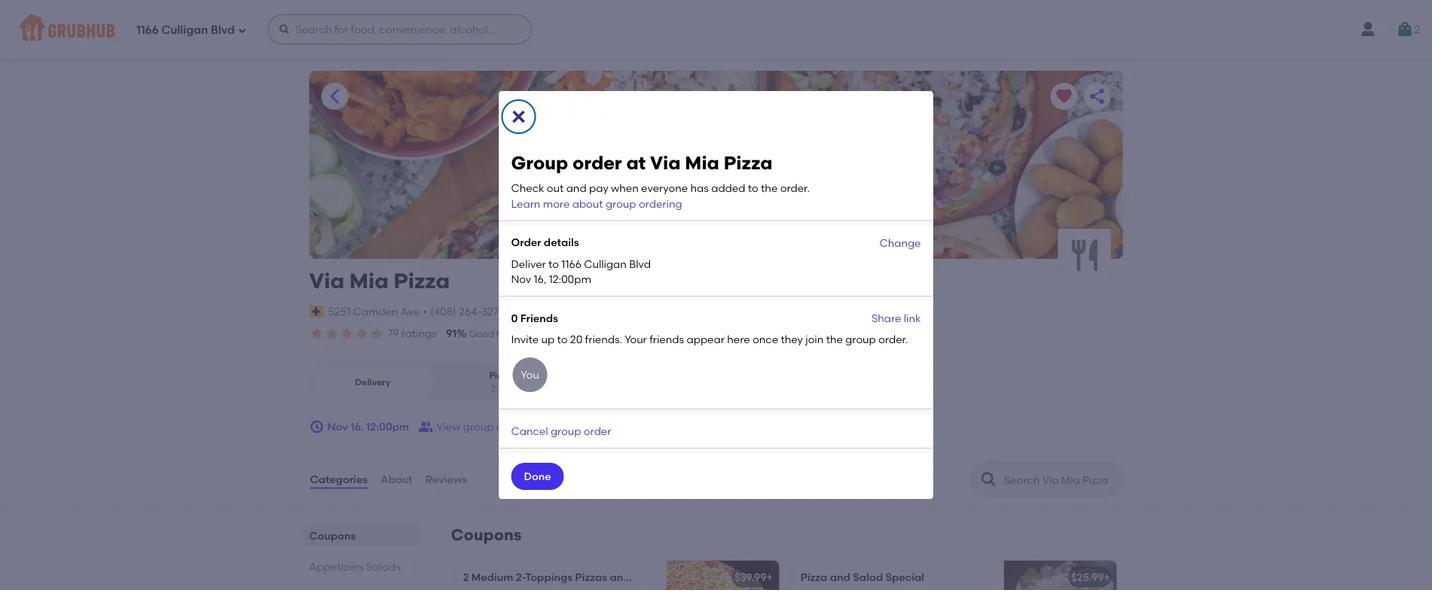 Task type: describe. For each thing, give the bounding box(es) containing it.
to inside deliver to 1166 culligan blvd nov 16, 12:00pm
[[549, 258, 559, 270]]

friends
[[650, 333, 684, 346]]

deliver
[[511, 258, 546, 270]]

pay
[[589, 182, 609, 195]]

change
[[880, 237, 921, 250]]

appetizers
[[309, 561, 364, 574]]

0 vertical spatial via
[[650, 152, 681, 174]]

share
[[872, 312, 902, 325]]

salad
[[853, 572, 883, 584]]

$25.99 +
[[1072, 572, 1111, 584]]

added
[[712, 182, 746, 195]]

appetizers salads
[[309, 561, 401, 574]]

svg image inside nov 16, 12:00pm button
[[309, 420, 324, 435]]

coupons inside tab
[[309, 530, 356, 543]]

1166 inside deliver to 1166 culligan blvd nov 16, 12:00pm
[[562, 258, 582, 270]]

order details
[[511, 236, 579, 249]]

delivery
[[355, 377, 391, 388]]

out
[[547, 182, 564, 195]]

to inside check out and pay when everyone has added to the order. learn more about group ordering
[[748, 182, 759, 195]]

culligan inside deliver to 1166 culligan blvd nov 16, 12:00pm
[[584, 258, 627, 270]]

•
[[423, 305, 428, 318]]

order right cancel
[[584, 425, 611, 438]]

salads
[[366, 561, 401, 574]]

12:00pm inside button
[[366, 421, 409, 434]]

2 vertical spatial pizza
[[801, 572, 828, 584]]

delivery
[[591, 329, 625, 340]]

share link
[[872, 312, 921, 325]]

2 button
[[1397, 16, 1421, 43]]

• (408) 264-3278
[[423, 305, 505, 318]]

categories
[[310, 474, 368, 486]]

liter
[[665, 572, 689, 584]]

2 for 2
[[1415, 23, 1421, 36]]

2.4
[[491, 383, 503, 394]]

order up pay
[[573, 152, 622, 174]]

reviews
[[425, 474, 467, 486]]

here
[[727, 333, 750, 346]]

0 horizontal spatial svg image
[[238, 26, 247, 35]]

view group order button
[[418, 414, 524, 441]]

1 horizontal spatial 2
[[657, 572, 663, 584]]

nov inside deliver to 1166 culligan blvd nov 16, 12:00pm
[[511, 273, 531, 286]]

invite up to 20 friends. your friends appear here once they join the group order.
[[511, 333, 908, 346]]

ave
[[401, 305, 420, 318]]

saved restaurant button
[[1051, 83, 1078, 110]]

0 horizontal spatial mia
[[350, 269, 389, 294]]

caret left icon image
[[326, 87, 344, 106]]

people icon image
[[418, 420, 433, 435]]

2-
[[516, 572, 525, 584]]

0 vertical spatial mia
[[685, 152, 720, 174]]

0
[[511, 312, 518, 325]]

1 horizontal spatial the
[[826, 333, 843, 346]]

91
[[446, 327, 457, 340]]

main navigation navigation
[[0, 0, 1433, 59]]

option group containing pickup
[[309, 363, 568, 402]]

blvd inside main navigation navigation
[[211, 23, 235, 37]]

details
[[544, 236, 579, 249]]

+ for $25.99
[[1104, 572, 1111, 584]]

culligan inside main navigation navigation
[[161, 23, 208, 37]]

on time delivery
[[554, 329, 625, 340]]

link
[[904, 312, 921, 325]]

special
[[886, 572, 925, 584]]

20
[[570, 333, 583, 346]]

deliver to 1166 culligan blvd nov 16, 12:00pm
[[511, 258, 651, 286]]

svg image inside 2 button
[[1397, 20, 1415, 38]]

cancel group order link
[[511, 425, 611, 438]]

up
[[541, 333, 555, 346]]

share icon image
[[1089, 87, 1107, 106]]

learn
[[511, 197, 541, 210]]

cancel
[[511, 425, 548, 438]]

when
[[611, 182, 639, 195]]

0 horizontal spatial via
[[309, 269, 344, 294]]

1 horizontal spatial and
[[610, 572, 630, 584]]

your
[[625, 333, 647, 346]]

and inside check out and pay when everyone has added to the order. learn more about group ordering
[[566, 182, 587, 195]]

check out and pay when everyone has added to the order. learn more about group ordering
[[511, 182, 810, 210]]

79 ratings
[[388, 327, 437, 340]]

on
[[554, 329, 567, 340]]

0 friends
[[511, 312, 558, 325]]

share link link
[[872, 311, 921, 329]]

food
[[496, 329, 516, 340]]

about
[[572, 197, 603, 210]]

2 vertical spatial to
[[557, 333, 568, 346]]

1 horizontal spatial svg image
[[279, 23, 291, 35]]

nov 16, 12:00pm button
[[309, 414, 409, 441]]

coupons tab
[[309, 528, 415, 544]]

good
[[469, 329, 494, 340]]

group
[[511, 152, 568, 174]]

invite
[[511, 333, 539, 346]]

group order at via mia pizza
[[511, 152, 773, 174]]

group right cancel
[[551, 425, 581, 438]]

$39.99 +
[[735, 572, 773, 584]]

79
[[388, 327, 399, 340]]

correct order
[[662, 329, 722, 340]]

view
[[437, 421, 461, 434]]

pickup 2.4 mi
[[489, 370, 519, 394]]



Task type: locate. For each thing, give the bounding box(es) containing it.
16, down "deliver"
[[534, 273, 547, 286]]

0 horizontal spatial 16,
[[351, 421, 364, 434]]

pizza up •
[[394, 269, 450, 294]]

0 horizontal spatial 1166
[[136, 23, 159, 37]]

0 vertical spatial 12:00pm
[[549, 273, 591, 286]]

1 horizontal spatial 1166
[[562, 258, 582, 270]]

pizza up added
[[724, 152, 773, 174]]

check
[[511, 182, 544, 195]]

264-
[[459, 305, 482, 318]]

0 horizontal spatial pizza
[[394, 269, 450, 294]]

2 horizontal spatial svg image
[[309, 420, 324, 435]]

time
[[570, 329, 589, 340]]

group inside button
[[463, 421, 494, 434]]

1 vertical spatial blvd
[[629, 258, 651, 270]]

via up subscription pass icon
[[309, 269, 344, 294]]

ordering
[[639, 197, 682, 210]]

pickup
[[489, 370, 519, 381]]

(408)
[[431, 305, 456, 318]]

order. inside check out and pay when everyone has added to the order. learn more about group ordering
[[780, 182, 810, 195]]

done
[[524, 471, 551, 483]]

mi
[[507, 383, 517, 394]]

pizza
[[724, 152, 773, 174], [394, 269, 450, 294], [801, 572, 828, 584]]

0 vertical spatial 16,
[[534, 273, 547, 286]]

and
[[566, 182, 587, 195], [610, 572, 630, 584], [830, 572, 851, 584]]

1166 inside main navigation navigation
[[136, 23, 159, 37]]

1 vertical spatial nov
[[327, 421, 348, 434]]

group
[[606, 197, 636, 210], [846, 333, 876, 346], [463, 421, 494, 434], [551, 425, 581, 438]]

they
[[781, 333, 803, 346]]

1166 culligan blvd
[[136, 23, 235, 37]]

everyone
[[641, 182, 688, 195]]

about button
[[380, 453, 413, 507]]

at
[[627, 152, 646, 174]]

1 vertical spatial 12:00pm
[[366, 421, 409, 434]]

0 vertical spatial 1166
[[136, 23, 159, 37]]

done button
[[511, 464, 564, 491]]

2 horizontal spatial 2
[[1415, 23, 1421, 36]]

0 vertical spatial order.
[[780, 182, 810, 195]]

3278
[[482, 305, 505, 318]]

1 vertical spatial pizza
[[394, 269, 450, 294]]

1 horizontal spatial blvd
[[629, 258, 651, 270]]

order down mi
[[496, 421, 524, 434]]

once
[[753, 333, 779, 346]]

1 vertical spatial culligan
[[584, 258, 627, 270]]

ratings
[[402, 327, 437, 340]]

0 vertical spatial the
[[761, 182, 778, 195]]

2
[[1415, 23, 1421, 36], [463, 572, 469, 584], [657, 572, 663, 584]]

reviews button
[[425, 453, 468, 507]]

0 horizontal spatial +
[[767, 572, 773, 584]]

pizza and salad special
[[801, 572, 925, 584]]

1 + from the left
[[767, 572, 773, 584]]

1 horizontal spatial 16,
[[534, 273, 547, 286]]

16,
[[534, 273, 547, 286], [351, 421, 364, 434]]

0 horizontal spatial 12:00pm
[[366, 421, 409, 434]]

view group order
[[437, 421, 524, 434]]

$39.99
[[735, 572, 767, 584]]

learn more about group ordering link
[[511, 197, 682, 210]]

order. right added
[[780, 182, 810, 195]]

subscription pass image
[[309, 306, 325, 318]]

coupons
[[451, 526, 522, 545], [309, 530, 356, 543]]

to left 20
[[557, 333, 568, 346]]

1 horizontal spatial via
[[650, 152, 681, 174]]

group down share
[[846, 333, 876, 346]]

1 horizontal spatial order.
[[879, 333, 908, 346]]

join
[[806, 333, 824, 346]]

0 vertical spatial culligan
[[161, 23, 208, 37]]

0 horizontal spatial 2
[[463, 572, 469, 584]]

(408) 264-3278 button
[[431, 304, 505, 320]]

the right added
[[761, 182, 778, 195]]

2 horizontal spatial and
[[830, 572, 851, 584]]

2 horizontal spatial pizza
[[801, 572, 828, 584]]

5251 camden ave button
[[328, 303, 420, 320]]

about
[[381, 474, 413, 486]]

1 horizontal spatial +
[[1104, 572, 1111, 584]]

and left salad
[[830, 572, 851, 584]]

2 medium 2-toppings pizzas and one 2 liter soda image
[[667, 561, 780, 591]]

saved restaurant image
[[1055, 87, 1073, 106]]

order. down share link link on the right bottom
[[879, 333, 908, 346]]

camden
[[353, 305, 398, 318]]

0 horizontal spatial and
[[566, 182, 587, 195]]

16, down delivery
[[351, 421, 364, 434]]

pizzas
[[575, 572, 607, 584]]

1 horizontal spatial coupons
[[451, 526, 522, 545]]

nov down "deliver"
[[511, 273, 531, 286]]

via mia pizza logo image
[[1058, 229, 1111, 282]]

nov
[[511, 273, 531, 286], [327, 421, 348, 434]]

toppings
[[525, 572, 573, 584]]

good food
[[469, 329, 516, 340]]

2 for 2 medium 2-toppings pizzas and one 2 liter soda
[[463, 572, 469, 584]]

change link
[[880, 236, 921, 253]]

nov up categories in the left bottom of the page
[[327, 421, 348, 434]]

star icon image
[[309, 326, 324, 341], [324, 326, 339, 341], [339, 326, 355, 341], [355, 326, 370, 341], [370, 326, 385, 341], [370, 326, 385, 341]]

1 vertical spatial svg image
[[510, 108, 528, 126]]

coupons up appetizers
[[309, 530, 356, 543]]

via mia pizza
[[309, 269, 450, 294]]

0 vertical spatial to
[[748, 182, 759, 195]]

mia up 5251 camden ave
[[350, 269, 389, 294]]

you
[[521, 369, 539, 381]]

5251 camden ave
[[328, 305, 420, 318]]

1 vertical spatial to
[[549, 258, 559, 270]]

1 horizontal spatial pizza
[[724, 152, 773, 174]]

search icon image
[[980, 471, 998, 489]]

via
[[650, 152, 681, 174], [309, 269, 344, 294]]

friends
[[521, 312, 558, 325]]

+ for $39.99
[[767, 572, 773, 584]]

coupons up the medium
[[451, 526, 522, 545]]

2 + from the left
[[1104, 572, 1111, 584]]

via up 'everyone'
[[650, 152, 681, 174]]

soda
[[691, 572, 718, 584]]

the inside check out and pay when everyone has added to the order. learn more about group ordering
[[761, 182, 778, 195]]

nov inside button
[[327, 421, 348, 434]]

0 vertical spatial pizza
[[724, 152, 773, 174]]

1 horizontal spatial svg image
[[1397, 20, 1415, 38]]

1 horizontal spatial mia
[[685, 152, 720, 174]]

appetizers salads tab
[[309, 559, 415, 575]]

0 horizontal spatial culligan
[[161, 23, 208, 37]]

0 horizontal spatial the
[[761, 182, 778, 195]]

1 horizontal spatial nov
[[511, 273, 531, 286]]

0 horizontal spatial coupons
[[309, 530, 356, 543]]

svg image
[[1397, 20, 1415, 38], [510, 108, 528, 126]]

16, inside deliver to 1166 culligan blvd nov 16, 12:00pm
[[534, 273, 547, 286]]

1 horizontal spatial 12:00pm
[[549, 273, 591, 286]]

0 horizontal spatial order.
[[780, 182, 810, 195]]

0 vertical spatial blvd
[[211, 23, 235, 37]]

to right added
[[748, 182, 759, 195]]

the right join
[[826, 333, 843, 346]]

87
[[637, 327, 649, 340]]

Search Via Mia Pizza search field
[[1003, 473, 1118, 488]]

1 vertical spatial 1166
[[562, 258, 582, 270]]

categories button
[[309, 453, 369, 507]]

mia up 'has'
[[685, 152, 720, 174]]

group inside check out and pay when everyone has added to the order. learn more about group ordering
[[606, 197, 636, 210]]

blvd inside deliver to 1166 culligan blvd nov 16, 12:00pm
[[629, 258, 651, 270]]

cancel group order
[[511, 425, 611, 438]]

12:00pm left people icon
[[366, 421, 409, 434]]

order
[[511, 236, 541, 249]]

option group
[[309, 363, 568, 402]]

order
[[573, 152, 622, 174], [698, 329, 722, 340], [496, 421, 524, 434], [584, 425, 611, 438]]

0 horizontal spatial svg image
[[510, 108, 528, 126]]

0 vertical spatial svg image
[[1397, 20, 1415, 38]]

1166
[[136, 23, 159, 37], [562, 258, 582, 270]]

to down details
[[549, 258, 559, 270]]

12:00pm down details
[[549, 273, 591, 286]]

group down when at top left
[[606, 197, 636, 210]]

1 vertical spatial the
[[826, 333, 843, 346]]

1 vertical spatial 16,
[[351, 421, 364, 434]]

group right view
[[463, 421, 494, 434]]

order left here at the bottom right of the page
[[698, 329, 722, 340]]

and left one
[[610, 572, 630, 584]]

medium
[[472, 572, 513, 584]]

has
[[691, 182, 709, 195]]

0 horizontal spatial nov
[[327, 421, 348, 434]]

correct
[[662, 329, 696, 340]]

svg image
[[279, 23, 291, 35], [238, 26, 247, 35], [309, 420, 324, 435]]

pizza and salad special image
[[1004, 561, 1117, 591]]

0 vertical spatial nov
[[511, 273, 531, 286]]

0 horizontal spatial blvd
[[211, 23, 235, 37]]

1 vertical spatial mia
[[350, 269, 389, 294]]

1 vertical spatial via
[[309, 269, 344, 294]]

90
[[528, 327, 541, 340]]

5251
[[328, 305, 351, 318]]

2 inside button
[[1415, 23, 1421, 36]]

to
[[748, 182, 759, 195], [549, 258, 559, 270], [557, 333, 568, 346]]

order inside button
[[496, 421, 524, 434]]

and up about
[[566, 182, 587, 195]]

1 vertical spatial order.
[[879, 333, 908, 346]]

nov 16, 12:00pm
[[327, 421, 409, 434]]

one
[[633, 572, 654, 584]]

order.
[[780, 182, 810, 195], [879, 333, 908, 346]]

12:00pm inside deliver to 1166 culligan blvd nov 16, 12:00pm
[[549, 273, 591, 286]]

$25.99
[[1072, 572, 1104, 584]]

1 horizontal spatial culligan
[[584, 258, 627, 270]]

pizza left salad
[[801, 572, 828, 584]]

appear
[[687, 333, 725, 346]]

16, inside button
[[351, 421, 364, 434]]



Task type: vqa. For each thing, say whether or not it's contained in the screenshot.
Reviews button
yes



